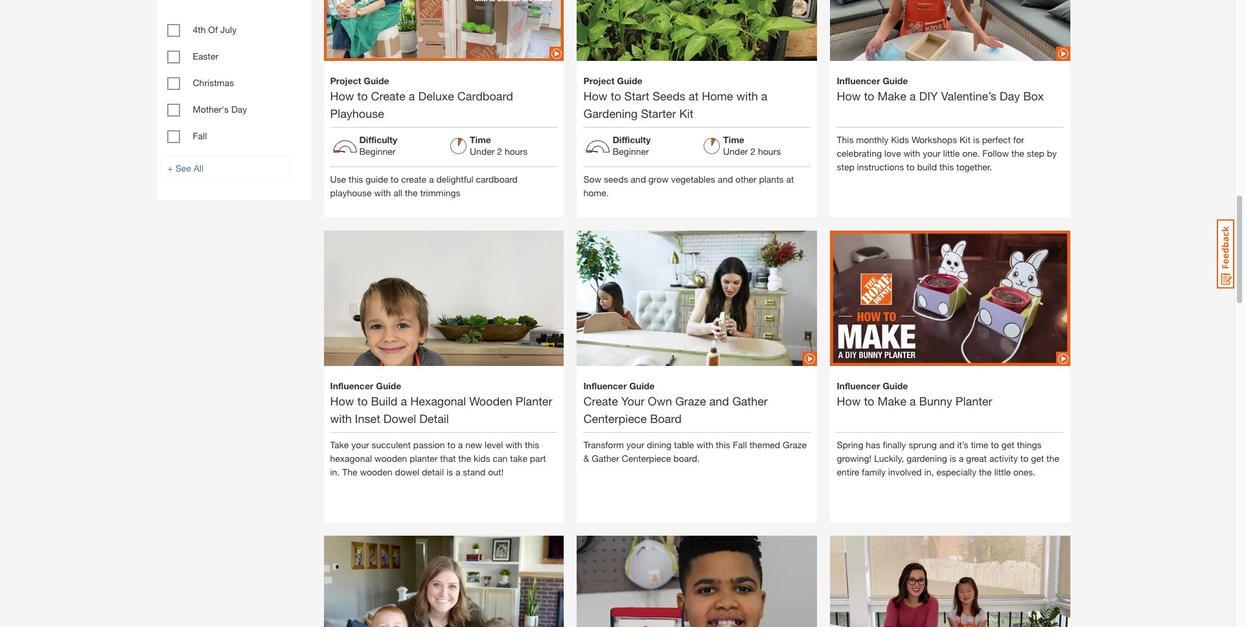 Task type: vqa. For each thing, say whether or not it's contained in the screenshot.
or
no



Task type: locate. For each thing, give the bounding box(es) containing it.
create left your
[[584, 394, 618, 408]]

0 vertical spatial day
[[1000, 89, 1021, 103]]

1 vertical spatial little
[[995, 466, 1011, 478]]

1 horizontal spatial little
[[995, 466, 1011, 478]]

project up playhouse
[[330, 75, 361, 86]]

0 horizontal spatial create
[[371, 89, 406, 103]]

is up one. on the right of page
[[974, 134, 980, 145]]

2 2 from the left
[[751, 146, 756, 157]]

especially
[[937, 466, 977, 478]]

perfect
[[983, 134, 1011, 145]]

passion
[[414, 439, 445, 450]]

july
[[220, 24, 237, 35]]

time under 2 hours for how to create a deluxe cardboard playhouse
[[470, 134, 528, 157]]

guide inside influencer guide how to build a hexagonal wooden planter with inset dowel detail
[[376, 380, 402, 391]]

0 vertical spatial wooden
[[375, 453, 407, 464]]

influencer up this
[[837, 75, 881, 86]]

is down that at the bottom of the page
[[447, 466, 453, 478]]

difficulty beginner for create
[[359, 134, 398, 157]]

hours
[[505, 146, 528, 157], [758, 146, 781, 157]]

home.
[[584, 187, 609, 198]]

little
[[944, 148, 960, 159], [995, 466, 1011, 478]]

2 under from the left
[[723, 146, 748, 157]]

how for hexagonal
[[330, 394, 354, 408]]

your down workshops
[[923, 148, 941, 159]]

get down 'things'
[[1032, 453, 1045, 464]]

this up part
[[525, 439, 540, 450]]

guide for at
[[617, 75, 643, 86]]

step
[[1027, 148, 1045, 159], [837, 161, 855, 172]]

guide up playhouse
[[364, 75, 389, 86]]

a
[[409, 89, 415, 103], [762, 89, 768, 103], [910, 89, 916, 103], [429, 173, 434, 185], [401, 394, 407, 408], [910, 394, 916, 408], [458, 439, 463, 450], [959, 453, 964, 464], [456, 466, 461, 478]]

0 horizontal spatial 2
[[497, 146, 502, 157]]

time
[[470, 134, 491, 145], [723, 134, 745, 145]]

1 difficulty from the left
[[359, 134, 398, 145]]

sow seeds and grow vegetables and other plants at home.
[[584, 173, 794, 198]]

is
[[974, 134, 980, 145], [950, 453, 957, 464], [447, 466, 453, 478]]

0 horizontal spatial get
[[1002, 439, 1015, 450]]

to up that at the bottom of the page
[[448, 439, 456, 450]]

1 vertical spatial create
[[584, 394, 618, 408]]

2 project from the left
[[584, 75, 615, 86]]

1 vertical spatial fall
[[733, 439, 747, 450]]

and
[[631, 173, 646, 185], [718, 173, 733, 185], [710, 394, 729, 408], [940, 439, 955, 450]]

centerpiece inside influencer guide create your own graze and gather centerpiece board
[[584, 411, 647, 426]]

1 horizontal spatial is
[[950, 453, 957, 464]]

0 horizontal spatial day
[[231, 104, 247, 115]]

influencer inside the influencer guide how to make a bunny planter
[[837, 380, 881, 391]]

1 time from the left
[[470, 134, 491, 145]]

a for level
[[458, 439, 463, 450]]

time up cardboard at the left of the page
[[470, 134, 491, 145]]

gather down transform
[[592, 453, 620, 464]]

planter right wooden
[[516, 394, 553, 408]]

your
[[923, 148, 941, 159], [351, 439, 369, 450], [627, 439, 645, 450]]

level
[[485, 439, 503, 450]]

sprung
[[909, 439, 937, 450]]

0 vertical spatial get
[[1002, 439, 1015, 450]]

0 horizontal spatial gather
[[592, 453, 620, 464]]

guide up the 'kids'
[[883, 75, 908, 86]]

build
[[371, 394, 398, 408]]

influencer inside influencer guide how to build a hexagonal wooden planter with inset dowel detail
[[330, 380, 374, 391]]

2 up cardboard at the left of the page
[[497, 146, 502, 157]]

has
[[866, 439, 881, 450]]

a for planter
[[910, 394, 916, 408]]

make inside influencer guide how to make a diy valentine's day box
[[878, 89, 907, 103]]

hours up 'plants'
[[758, 146, 781, 157]]

0 horizontal spatial planter
[[516, 394, 553, 408]]

how inside influencer guide how to make a diy valentine's day box
[[837, 89, 861, 103]]

and left 'grow'
[[631, 173, 646, 185]]

how inside project guide how to create a deluxe cardboard playhouse
[[330, 89, 354, 103]]

2 hours from the left
[[758, 146, 781, 157]]

1 horizontal spatial difficulty beginner
[[613, 134, 651, 157]]

make
[[878, 89, 907, 103], [878, 394, 907, 408]]

how inside project guide how to start seeds at home with a gardening starter kit
[[584, 89, 608, 103]]

1 horizontal spatial under
[[723, 146, 748, 157]]

0 vertical spatial fall
[[193, 130, 207, 141]]

planter inside influencer guide how to build a hexagonal wooden planter with inset dowel detail
[[516, 394, 553, 408]]

1 difficulty beginner from the left
[[359, 134, 398, 157]]

with
[[737, 89, 758, 103], [904, 148, 921, 159], [374, 187, 391, 198], [330, 411, 352, 426], [506, 439, 523, 450], [697, 439, 714, 450]]

the down new
[[459, 453, 471, 464]]

1 horizontal spatial project
[[584, 75, 615, 86]]

this up playhouse
[[349, 173, 363, 185]]

1 horizontal spatial fall
[[733, 439, 747, 450]]

influencer up spring
[[837, 380, 881, 391]]

centerpiece down your
[[584, 411, 647, 426]]

fall down mother's
[[193, 130, 207, 141]]

guide up build
[[376, 380, 402, 391]]

make left bunny
[[878, 394, 907, 408]]

2 time from the left
[[723, 134, 745, 145]]

difficulty beginner for start
[[613, 134, 651, 157]]

2 horizontal spatial your
[[923, 148, 941, 159]]

a inside influencer guide how to make a diy valentine's day box
[[910, 89, 916, 103]]

step left by
[[1027, 148, 1045, 159]]

how up this
[[837, 89, 861, 103]]

the
[[1012, 148, 1025, 159], [405, 187, 418, 198], [459, 453, 471, 464], [1047, 453, 1060, 464], [979, 466, 992, 478]]

0 horizontal spatial your
[[351, 439, 369, 450]]

time up other
[[723, 134, 745, 145]]

4th
[[193, 24, 206, 35]]

how up gardening
[[584, 89, 608, 103]]

use
[[330, 173, 346, 185]]

time under 2 hours for how to start seeds at home with a gardening starter kit
[[723, 134, 781, 157]]

0 vertical spatial is
[[974, 134, 980, 145]]

your for create your own graze and gather centerpiece board
[[627, 439, 645, 450]]

to up has
[[864, 394, 875, 408]]

guide for diy
[[883, 75, 908, 86]]

dowel
[[395, 466, 420, 478]]

1 hours from the left
[[505, 146, 528, 157]]

step down celebrating
[[837, 161, 855, 172]]

+
[[168, 163, 173, 174]]

2 planter from the left
[[956, 394, 993, 408]]

1 vertical spatial kit
[[960, 134, 971, 145]]

a left diy
[[910, 89, 916, 103]]

2 for how to start seeds at home with a gardening starter kit
[[751, 146, 756, 157]]

get up activity
[[1002, 439, 1015, 450]]

0 horizontal spatial is
[[447, 466, 453, 478]]

a left bunny
[[910, 394, 916, 408]]

this
[[837, 134, 854, 145]]

0 vertical spatial little
[[944, 148, 960, 159]]

hexagonal
[[410, 394, 466, 408]]

kit down the seeds at the top right of page
[[680, 106, 694, 120]]

2 up other
[[751, 146, 756, 157]]

create up playhouse
[[371, 89, 406, 103]]

a left new
[[458, 439, 463, 450]]

difficulty beginner up seeds
[[613, 134, 651, 157]]

0 vertical spatial graze
[[676, 394, 706, 408]]

valentine's
[[942, 89, 997, 103]]

your
[[622, 394, 645, 408]]

1 vertical spatial make
[[878, 394, 907, 408]]

create
[[371, 89, 406, 103], [584, 394, 618, 408]]

to left build
[[907, 161, 915, 172]]

+ see all button
[[160, 156, 290, 181]]

1 horizontal spatial get
[[1032, 453, 1045, 464]]

your inside take your succulent passion to a new level with this hexagonal wooden planter that the kids can take part in. the wooden dowel detail is a stand out!
[[351, 439, 369, 450]]

1 under from the left
[[470, 146, 495, 157]]

finally
[[883, 439, 906, 450]]

0 horizontal spatial hours
[[505, 146, 528, 157]]

hours up cardboard at the left of the page
[[505, 146, 528, 157]]

1 horizontal spatial day
[[1000, 89, 1021, 103]]

at right 'plants'
[[787, 173, 794, 185]]

plants
[[759, 173, 784, 185]]

time for how to create a deluxe cardboard playhouse
[[470, 134, 491, 145]]

a inside the influencer guide how to make a bunny planter
[[910, 394, 916, 408]]

the inside this monthly kids workshops kit is perfect for celebrating love with your little one. follow the step by step instructions to build this together.
[[1012, 148, 1025, 159]]

a up dowel
[[401, 394, 407, 408]]

0 horizontal spatial time
[[470, 134, 491, 145]]

beginner up seeds
[[613, 146, 649, 157]]

your inside transform your dining table with this fall themed graze & gather centerpiece board.
[[627, 439, 645, 450]]

part
[[530, 453, 546, 464]]

and up transform your dining table with this fall themed graze & gather centerpiece board.
[[710, 394, 729, 408]]

the inside use this guide to create a delightful cardboard playhouse with all the trimmings
[[405, 187, 418, 198]]

1 beginner from the left
[[359, 146, 396, 157]]

to inside influencer guide how to make a diy valentine's day box
[[864, 89, 875, 103]]

the down the for
[[1012, 148, 1025, 159]]

1 horizontal spatial beginner
[[613, 146, 649, 157]]

gather inside transform your dining table with this fall themed graze & gather centerpiece board.
[[592, 453, 620, 464]]

project up gardening
[[584, 75, 615, 86]]

2
[[497, 146, 502, 157], [751, 146, 756, 157]]

1 vertical spatial is
[[950, 453, 957, 464]]

a inside influencer guide how to build a hexagonal wooden planter with inset dowel detail
[[401, 394, 407, 408]]

your up hexagonal in the bottom of the page
[[351, 439, 369, 450]]

0 horizontal spatial under
[[470, 146, 495, 157]]

influencer inside influencer guide how to make a diy valentine's day box
[[837, 75, 881, 86]]

your left dining
[[627, 439, 645, 450]]

0 horizontal spatial kit
[[680, 106, 694, 120]]

influencer for how to build a hexagonal wooden planter with inset dowel detail
[[330, 380, 374, 391]]

guide inside project guide how to create a deluxe cardboard playhouse
[[364, 75, 389, 86]]

2 vertical spatial is
[[447, 466, 453, 478]]

0 vertical spatial make
[[878, 89, 907, 103]]

1 horizontal spatial planter
[[956, 394, 993, 408]]

2 difficulty from the left
[[613, 134, 651, 145]]

cardboard
[[476, 173, 518, 185]]

wooden right "the"
[[360, 466, 393, 478]]

1 horizontal spatial create
[[584, 394, 618, 408]]

kit up one. on the right of page
[[960, 134, 971, 145]]

0 horizontal spatial graze
[[676, 394, 706, 408]]

and left it's on the right bottom of the page
[[940, 439, 955, 450]]

guide up your
[[630, 380, 655, 391]]

time for how to start seeds at home with a gardening starter kit
[[723, 134, 745, 145]]

difficulty down gardening
[[613, 134, 651, 145]]

get
[[1002, 439, 1015, 450], [1032, 453, 1045, 464]]

influencer up your
[[584, 380, 627, 391]]

difficulty beginner
[[359, 134, 398, 157], [613, 134, 651, 157]]

1 horizontal spatial kit
[[960, 134, 971, 145]]

your for how to build a hexagonal wooden planter with inset dowel detail
[[351, 439, 369, 450]]

0 vertical spatial step
[[1027, 148, 1045, 159]]

hexagonal
[[330, 453, 372, 464]]

how inside influencer guide how to build a hexagonal wooden planter with inset dowel detail
[[330, 394, 354, 408]]

1 planter from the left
[[516, 394, 553, 408]]

is inside spring has finally sprung and it's time to get things growing! luckily, gardening is a great activity to get the entire family involved in, especially the little ones.
[[950, 453, 957, 464]]

0 horizontal spatial beginner
[[359, 146, 396, 157]]

little left one. on the right of page
[[944, 148, 960, 159]]

gather up themed
[[733, 394, 768, 408]]

time under 2 hours up cardboard at the left of the page
[[470, 134, 528, 157]]

centerpiece down dining
[[622, 453, 671, 464]]

0 horizontal spatial project
[[330, 75, 361, 86]]

day left box
[[1000, 89, 1021, 103]]

to
[[358, 89, 368, 103], [611, 89, 621, 103], [864, 89, 875, 103], [907, 161, 915, 172], [391, 173, 399, 185], [358, 394, 368, 408], [864, 394, 875, 408], [448, 439, 456, 450], [991, 439, 999, 450], [1021, 453, 1029, 464]]

project
[[330, 75, 361, 86], [584, 75, 615, 86]]

1 horizontal spatial graze
[[783, 439, 807, 450]]

a inside project guide how to create a deluxe cardboard playhouse
[[409, 89, 415, 103]]

at left the home
[[689, 89, 699, 103]]

2 make from the top
[[878, 394, 907, 408]]

time under 2 hours
[[470, 134, 528, 157], [723, 134, 781, 157]]

make for diy
[[878, 89, 907, 103]]

project for how to start seeds at home with a gardening starter kit
[[584, 75, 615, 86]]

1 horizontal spatial difficulty
[[613, 134, 651, 145]]

little down activity
[[995, 466, 1011, 478]]

difficulty down playhouse
[[359, 134, 398, 145]]

influencer up build
[[330, 380, 374, 391]]

0 vertical spatial at
[[689, 89, 699, 103]]

2 difficulty beginner from the left
[[613, 134, 651, 157]]

to up inset
[[358, 394, 368, 408]]

a left deluxe
[[409, 89, 415, 103]]

and inside spring has finally sprung and it's time to get things growing! luckily, gardening is a great activity to get the entire family involved in, especially the little ones.
[[940, 439, 955, 450]]

0 horizontal spatial at
[[689, 89, 699, 103]]

how left build
[[330, 394, 354, 408]]

how to build a fun board game for the holidays image
[[831, 514, 1071, 628]]

christmas
[[193, 77, 234, 88]]

project inside project guide how to create a deluxe cardboard playhouse
[[330, 75, 361, 86]]

spring has finally sprung and it's time to get things growing! luckily, gardening is a great activity to get the entire family involved in, especially the little ones.
[[837, 439, 1060, 478]]

kit inside this monthly kids workshops kit is perfect for celebrating love with your little one. follow the step by step instructions to build this together.
[[960, 134, 971, 145]]

a up trimmings
[[429, 173, 434, 185]]

to up playhouse
[[358, 89, 368, 103]]

0 vertical spatial centerpiece
[[584, 411, 647, 426]]

create your own graze and gather centerpiece board image
[[577, 208, 818, 389]]

own
[[648, 394, 672, 408]]

1 2 from the left
[[497, 146, 502, 157]]

guide up finally
[[883, 380, 908, 391]]

1 project from the left
[[330, 75, 361, 86]]

0 horizontal spatial difficulty beginner
[[359, 134, 398, 157]]

0 vertical spatial gather
[[733, 394, 768, 408]]

day right mother's
[[231, 104, 247, 115]]

how inside the influencer guide how to make a bunny planter
[[837, 394, 861, 408]]

a inside use this guide to create a delightful cardboard playhouse with all the trimmings
[[429, 173, 434, 185]]

1 vertical spatial centerpiece
[[622, 453, 671, 464]]

influencer guide how to build a hexagonal wooden planter with inset dowel detail
[[330, 380, 553, 426]]

under
[[470, 146, 495, 157], [723, 146, 748, 157]]

dining
[[647, 439, 672, 450]]

a right the home
[[762, 89, 768, 103]]

is up especially
[[950, 453, 957, 464]]

the
[[342, 466, 358, 478]]

guide inside the influencer guide how to make a bunny planter
[[883, 380, 908, 391]]

with inside influencer guide how to build a hexagonal wooden planter with inset dowel detail
[[330, 411, 352, 426]]

beginner up the guide
[[359, 146, 396, 157]]

a down it's on the right bottom of the page
[[959, 453, 964, 464]]

this monthly kids workshops kit is perfect for celebrating love with your little one. follow the step by step instructions to build this together.
[[837, 134, 1057, 172]]

guide inside influencer guide create your own graze and gather centerpiece board
[[630, 380, 655, 391]]

1 make from the top
[[878, 89, 907, 103]]

guide inside influencer guide how to make a diy valentine's day box
[[883, 75, 908, 86]]

0 horizontal spatial time under 2 hours
[[470, 134, 528, 157]]

to up ones.
[[1021, 453, 1029, 464]]

0 horizontal spatial little
[[944, 148, 960, 159]]

with inside this monthly kids workshops kit is perfect for celebrating love with your little one. follow the step by step instructions to build this together.
[[904, 148, 921, 159]]

guide up start
[[617, 75, 643, 86]]

wooden down succulent
[[375, 453, 407, 464]]

2 horizontal spatial is
[[974, 134, 980, 145]]

under up other
[[723, 146, 748, 157]]

kit inside project guide how to start seeds at home with a gardening starter kit
[[680, 106, 694, 120]]

2 time under 2 hours from the left
[[723, 134, 781, 157]]

make inside the influencer guide how to make a bunny planter
[[878, 394, 907, 408]]

this right build
[[940, 161, 954, 172]]

how to start seeds at home with a gardening starter kit image
[[577, 0, 818, 144]]

0 horizontal spatial step
[[837, 161, 855, 172]]

difficulty beginner up the guide
[[359, 134, 398, 157]]

0 vertical spatial kit
[[680, 106, 694, 120]]

1 vertical spatial graze
[[783, 439, 807, 450]]

to up gardening
[[611, 89, 621, 103]]

1 horizontal spatial your
[[627, 439, 645, 450]]

a for cardboard
[[409, 89, 415, 103]]

guide inside project guide how to start seeds at home with a gardening starter kit
[[617, 75, 643, 86]]

1 horizontal spatial at
[[787, 173, 794, 185]]

build
[[918, 161, 937, 172]]

out!
[[488, 466, 504, 478]]

0 vertical spatial create
[[371, 89, 406, 103]]

1 horizontal spatial hours
[[758, 146, 781, 157]]

to up all
[[391, 173, 399, 185]]

how up spring
[[837, 394, 861, 408]]

by
[[1047, 148, 1057, 159]]

graze
[[676, 394, 706, 408], [783, 439, 807, 450]]

how up playhouse
[[330, 89, 354, 103]]

the right all
[[405, 187, 418, 198]]

guide for bunny
[[883, 380, 908, 391]]

1 vertical spatial gather
[[592, 453, 620, 464]]

kids
[[892, 134, 910, 145]]

fall left themed
[[733, 439, 747, 450]]

how
[[330, 89, 354, 103], [584, 89, 608, 103], [837, 89, 861, 103], [330, 394, 354, 408], [837, 394, 861, 408]]

day
[[1000, 89, 1021, 103], [231, 104, 247, 115]]

0 horizontal spatial difficulty
[[359, 134, 398, 145]]

create
[[401, 173, 427, 185]]

1 horizontal spatial time
[[723, 134, 745, 145]]

influencer for how to make a diy valentine's day box
[[837, 75, 881, 86]]

this right "table"
[[716, 439, 731, 450]]

0 horizontal spatial fall
[[193, 130, 207, 141]]

for
[[1014, 134, 1025, 145]]

guide for hexagonal
[[376, 380, 402, 391]]

1 horizontal spatial 2
[[751, 146, 756, 157]]

time under 2 hours up other
[[723, 134, 781, 157]]

1 horizontal spatial gather
[[733, 394, 768, 408]]

to up monthly
[[864, 89, 875, 103]]

beginner for create
[[359, 146, 396, 157]]

to inside influencer guide how to build a hexagonal wooden planter with inset dowel detail
[[358, 394, 368, 408]]

1 horizontal spatial time under 2 hours
[[723, 134, 781, 157]]

1 time under 2 hours from the left
[[470, 134, 528, 157]]

project inside project guide how to start seeds at home with a gardening starter kit
[[584, 75, 615, 86]]

with inside take your succulent passion to a new level with this hexagonal wooden planter that the kids can take part in. the wooden dowel detail is a stand out!
[[506, 439, 523, 450]]

detail
[[422, 466, 444, 478]]

your inside this monthly kids workshops kit is perfect for celebrating love with your little one. follow the step by step instructions to build this together.
[[923, 148, 941, 159]]

graze up board
[[676, 394, 706, 408]]

graze right themed
[[783, 439, 807, 450]]

make left diy
[[878, 89, 907, 103]]

influencer inside influencer guide create your own graze and gather centerpiece board
[[584, 380, 627, 391]]

under up cardboard at the left of the page
[[470, 146, 495, 157]]

and inside influencer guide create your own graze and gather centerpiece board
[[710, 394, 729, 408]]

+ see all
[[168, 163, 204, 174]]

2 beginner from the left
[[613, 146, 649, 157]]

workshops
[[912, 134, 958, 145]]

planter right bunny
[[956, 394, 993, 408]]

1 vertical spatial at
[[787, 173, 794, 185]]



Task type: describe. For each thing, give the bounding box(es) containing it.
with inside transform your dining table with this fall themed graze & gather centerpiece board.
[[697, 439, 714, 450]]

follow
[[983, 148, 1010, 159]]

a left stand
[[456, 466, 461, 478]]

hours for how to create a deluxe cardboard playhouse
[[505, 146, 528, 157]]

at inside sow seeds and grow vegetables and other plants at home.
[[787, 173, 794, 185]]

delightful
[[437, 173, 474, 185]]

is inside take your succulent passion to a new level with this hexagonal wooden planter that the kids can take part in. the wooden dowel detail is a stand out!
[[447, 466, 453, 478]]

to inside project guide how to create a deluxe cardboard playhouse
[[358, 89, 368, 103]]

take
[[330, 439, 349, 450]]

1 vertical spatial get
[[1032, 453, 1045, 464]]

growing!
[[837, 453, 872, 464]]

use this guide to create a delightful cardboard playhouse with all the trimmings
[[330, 173, 518, 198]]

1 vertical spatial wooden
[[360, 466, 393, 478]]

this inside transform your dining table with this fall themed graze & gather centerpiece board.
[[716, 439, 731, 450]]

2 for how to create a deluxe cardboard playhouse
[[497, 146, 502, 157]]

family
[[862, 466, 886, 478]]

influencer guide how to make a diy valentine's day box
[[837, 75, 1044, 103]]

dowel
[[384, 411, 416, 426]]

new
[[466, 439, 482, 450]]

mother's
[[193, 104, 229, 115]]

detail
[[420, 411, 449, 426]]

little inside this monthly kids workshops kit is perfect for celebrating love with your little one. follow the step by step instructions to build this together.
[[944, 148, 960, 159]]

bunny
[[920, 394, 953, 408]]

4th of july
[[193, 24, 237, 35]]

playhouse
[[330, 106, 384, 120]]

to right time
[[991, 439, 999, 450]]

mother's day
[[193, 104, 247, 115]]

seeds
[[604, 173, 628, 185]]

things
[[1017, 439, 1042, 450]]

project guide how to create a deluxe cardboard playhouse
[[330, 75, 513, 120]]

a inside project guide how to start seeds at home with a gardening starter kit
[[762, 89, 768, 103]]

sow
[[584, 173, 602, 185]]

stand
[[463, 466, 486, 478]]

deluxe
[[418, 89, 454, 103]]

playhouse
[[330, 187, 372, 198]]

in,
[[925, 466, 934, 478]]

take your succulent passion to a new level with this hexagonal wooden planter that the kids can take part in. the wooden dowel detail is a stand out!
[[330, 439, 546, 478]]

easter
[[193, 51, 219, 62]]

transform your dining table with this fall themed graze & gather centerpiece board.
[[584, 439, 807, 464]]

project for how to create a deluxe cardboard playhouse
[[330, 75, 361, 86]]

great
[[967, 453, 987, 464]]

to inside project guide how to start seeds at home with a gardening starter kit
[[611, 89, 621, 103]]

the down great
[[979, 466, 992, 478]]

love
[[885, 148, 901, 159]]

ones.
[[1014, 466, 1036, 478]]

graze inside transform your dining table with this fall themed graze & gather centerpiece board.
[[783, 439, 807, 450]]

little inside spring has finally sprung and it's time to get things growing! luckily, gardening is a great activity to get the entire family involved in, especially the little ones.
[[995, 466, 1011, 478]]

1 vertical spatial step
[[837, 161, 855, 172]]

create inside influencer guide create your own graze and gather centerpiece board
[[584, 394, 618, 408]]

planter inside the influencer guide how to make a bunny planter
[[956, 394, 993, 408]]

1 vertical spatial day
[[231, 104, 247, 115]]

together.
[[957, 161, 993, 172]]

that
[[440, 453, 456, 464]]

kids
[[474, 453, 491, 464]]

involved
[[889, 466, 922, 478]]

cardboard
[[458, 89, 513, 103]]

take
[[510, 453, 528, 464]]

activity
[[990, 453, 1018, 464]]

in.
[[330, 466, 340, 478]]

a inside spring has finally sprung and it's time to get things growing! luckily, gardening is a great activity to get the entire family involved in, especially the little ones.
[[959, 453, 964, 464]]

guide for deluxe
[[364, 75, 389, 86]]

project guide how to start seeds at home with a gardening starter kit
[[584, 75, 768, 120]]

1 horizontal spatial step
[[1027, 148, 1045, 159]]

to inside use this guide to create a delightful cardboard playhouse with all the trimmings
[[391, 173, 399, 185]]

this inside use this guide to create a delightful cardboard playhouse with all the trimmings
[[349, 173, 363, 185]]

hours for how to start seeds at home with a gardening starter kit
[[758, 146, 781, 157]]

at inside project guide how to start seeds at home with a gardening starter kit
[[689, 89, 699, 103]]

and left other
[[718, 173, 733, 185]]

influencer for how to make a bunny planter
[[837, 380, 881, 391]]

influencer for create your own graze and gather centerpiece board
[[584, 380, 627, 391]]

day inside influencer guide how to make a diy valentine's day box
[[1000, 89, 1021, 103]]

&
[[584, 453, 589, 464]]

other
[[736, 173, 757, 185]]

board
[[650, 411, 682, 426]]

planter
[[410, 453, 438, 464]]

of
[[208, 24, 218, 35]]

instructions
[[857, 161, 904, 172]]

make for bunny
[[878, 394, 907, 408]]

is inside this monthly kids workshops kit is perfect for celebrating love with your little one. follow the step by step instructions to build this together.
[[974, 134, 980, 145]]

it's
[[958, 439, 969, 450]]

themed
[[750, 439, 781, 450]]

how for bunny
[[837, 394, 861, 408]]

home
[[702, 89, 734, 103]]

grow
[[649, 173, 669, 185]]

to inside take your succulent passion to a new level with this hexagonal wooden planter that the kids can take part in. the wooden dowel detail is a stand out!
[[448, 439, 456, 450]]

monthly
[[857, 134, 889, 145]]

fall inside transform your dining table with this fall themed graze & gather centerpiece board.
[[733, 439, 747, 450]]

the inside take your succulent passion to a new level with this hexagonal wooden planter that the kids can take part in. the wooden dowel detail is a stand out!
[[459, 453, 471, 464]]

under for how to create a deluxe cardboard playhouse
[[470, 146, 495, 157]]

guide for and
[[630, 380, 655, 391]]

celebrating
[[837, 148, 882, 159]]

all
[[394, 187, 403, 198]]

see
[[176, 163, 191, 174]]

to inside this monthly kids workshops kit is perfect for celebrating love with your little one. follow the step by step instructions to build this together.
[[907, 161, 915, 172]]

a for wooden
[[401, 394, 407, 408]]

a for valentine's
[[910, 89, 916, 103]]

influencer guide create your own graze and gather centerpiece board
[[584, 380, 768, 426]]

all
[[194, 163, 204, 174]]

luckily,
[[875, 453, 905, 464]]

with inside use this guide to create a delightful cardboard playhouse with all the trimmings
[[374, 187, 391, 198]]

influencer guide how to make a bunny planter
[[837, 380, 993, 408]]

how for at
[[584, 89, 608, 103]]

graze inside influencer guide create your own graze and gather centerpiece board
[[676, 394, 706, 408]]

gardening
[[584, 106, 638, 120]]

a for cardboard
[[429, 173, 434, 185]]

diy
[[920, 89, 938, 103]]

can
[[493, 453, 508, 464]]

create inside project guide how to create a deluxe cardboard playhouse
[[371, 89, 406, 103]]

this inside take your succulent passion to a new level with this hexagonal wooden planter that the kids can take part in. the wooden dowel detail is a stand out!
[[525, 439, 540, 450]]

start
[[625, 89, 650, 103]]

how for diy
[[837, 89, 861, 103]]

entire
[[837, 466, 860, 478]]

board.
[[674, 453, 700, 464]]

trimmings
[[420, 187, 461, 198]]

to inside the influencer guide how to make a bunny planter
[[864, 394, 875, 408]]

the right activity
[[1047, 453, 1060, 464]]

how for deluxe
[[330, 89, 354, 103]]

how to make a bunny planter image
[[831, 208, 1071, 389]]

guide
[[366, 173, 388, 185]]

gather inside influencer guide create your own graze and gather centerpiece board
[[733, 394, 768, 408]]

beginner for start
[[613, 146, 649, 157]]

spring
[[837, 439, 864, 450]]

starter
[[641, 106, 676, 120]]

feedback link image
[[1217, 219, 1235, 289]]

one.
[[963, 148, 980, 159]]

box
[[1024, 89, 1044, 103]]

wooden
[[469, 394, 513, 408]]

difficulty for start
[[613, 134, 651, 145]]

seeds
[[653, 89, 686, 103]]

vegetables
[[671, 173, 716, 185]]

with inside project guide how to start seeds at home with a gardening starter kit
[[737, 89, 758, 103]]

under for how to start seeds at home with a gardening starter kit
[[723, 146, 748, 157]]

centerpiece inside transform your dining table with this fall themed graze & gather centerpiece board.
[[622, 453, 671, 464]]

this inside this monthly kids workshops kit is perfect for celebrating love with your little one. follow the step by step instructions to build this together.
[[940, 161, 954, 172]]

difficulty for create
[[359, 134, 398, 145]]



